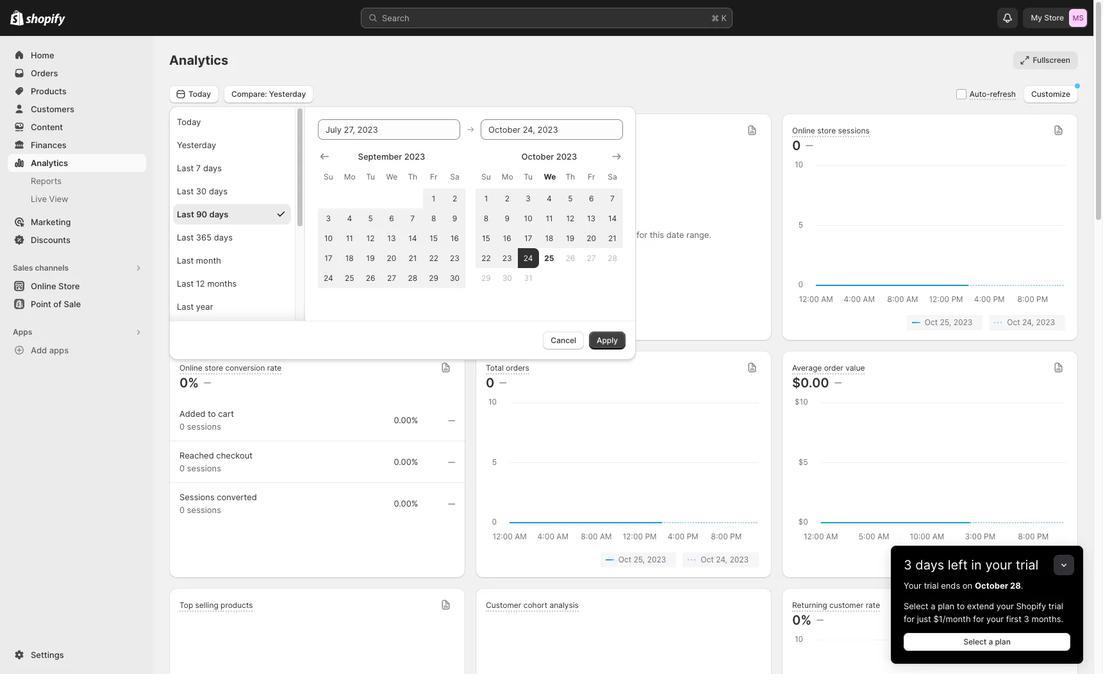 Task type: describe. For each thing, give the bounding box(es) containing it.
24, for total orders
[[716, 555, 728, 564]]

tuesday element for october 2023
[[518, 165, 539, 188]]

finances
[[31, 140, 67, 150]]

live view
[[31, 194, 68, 204]]

first
[[1007, 614, 1022, 624]]

last year button
[[173, 296, 291, 316]]

.
[[1021, 580, 1024, 591]]

1 22 button from the left
[[423, 248, 444, 268]]

apps
[[13, 327, 32, 337]]

a for select a plan
[[989, 637, 994, 646]]

0 horizontal spatial 17 button
[[318, 248, 339, 268]]

22 for 2nd 22 button
[[482, 253, 491, 263]]

0 down online store sessions dropdown button
[[793, 138, 801, 153]]

1 horizontal spatial 5 button
[[560, 188, 581, 208]]

0 horizontal spatial 19 button
[[360, 248, 381, 268]]

1 horizontal spatial 28 button
[[602, 248, 623, 268]]

customize button
[[1024, 85, 1079, 103]]

yesterday inside the compare: yesterday dropdown button
[[269, 89, 306, 98]]

yesterday inside yesterday button
[[177, 139, 216, 150]]

0 horizontal spatial 28
[[408, 273, 418, 282]]

on
[[963, 580, 973, 591]]

1 horizontal spatial 5
[[568, 193, 573, 203]]

refresh
[[991, 89, 1016, 99]]

cohort
[[524, 600, 548, 610]]

point of sale
[[31, 299, 81, 309]]

1 horizontal spatial 10 button
[[518, 208, 539, 228]]

your
[[904, 580, 922, 591]]

3 for leftmost 3 button
[[326, 213, 331, 223]]

1 horizontal spatial 17 button
[[518, 228, 539, 248]]

3 for the right 3 button
[[526, 193, 531, 203]]

top
[[180, 600, 193, 610]]

0 vertical spatial 18
[[545, 233, 554, 243]]

0 vertical spatial 26
[[566, 253, 575, 263]]

rate inside dropdown button
[[267, 363, 282, 372]]

0 horizontal spatial 27 button
[[381, 268, 402, 288]]

0% for online store conversion rate
[[180, 375, 199, 391]]

1 horizontal spatial 26 button
[[560, 248, 581, 268]]

YYYY-MM-DD text field
[[318, 119, 460, 139]]

analytics link
[[8, 154, 146, 172]]

online store sessions button
[[793, 125, 870, 137]]

1 vertical spatial 4
[[347, 213, 352, 223]]

6 for 6 button to the right
[[589, 193, 594, 203]]

oct 25, 2023 button for online store sessions
[[907, 315, 983, 330]]

days inside dropdown button
[[916, 557, 945, 573]]

tu for september
[[366, 172, 375, 181]]

2 horizontal spatial 30
[[503, 273, 512, 282]]

point
[[31, 299, 51, 309]]

your inside dropdown button
[[986, 557, 1013, 573]]

0 vertical spatial 10
[[524, 213, 533, 223]]

cart
[[218, 409, 234, 419]]

1 horizontal spatial 25
[[545, 253, 554, 263]]

returning customer rate button
[[793, 600, 881, 611]]

1 30 button from the left
[[444, 268, 466, 288]]

1 horizontal spatial 24 button
[[518, 248, 539, 268]]

live view link
[[8, 190, 146, 208]]

oct 25, 2023 for average order value
[[925, 555, 973, 564]]

0 horizontal spatial 14 button
[[402, 228, 423, 248]]

add
[[31, 345, 47, 355]]

1 horizontal spatial 12 button
[[560, 208, 581, 228]]

range.
[[687, 230, 712, 240]]

today inside button
[[177, 116, 201, 127]]

1 vertical spatial 5
[[368, 213, 373, 223]]

in
[[972, 557, 982, 573]]

1 vertical spatial $0.00
[[793, 375, 830, 391]]

returning customer rate
[[793, 600, 881, 610]]

online inside button
[[31, 281, 56, 291]]

customer cohort analysis button
[[486, 600, 579, 611]]

last for last 365 days
[[177, 232, 194, 242]]

0 horizontal spatial 11 button
[[339, 228, 360, 248]]

last 365 days button
[[173, 227, 291, 247]]

months
[[207, 278, 237, 288]]

0 inside reached checkout 0 sessions
[[180, 463, 185, 473]]

28 inside 3 days left in your trial element
[[1011, 580, 1021, 591]]

sales
[[13, 263, 33, 273]]

1 horizontal spatial 3 button
[[518, 188, 539, 208]]

90
[[196, 209, 207, 219]]

0 vertical spatial 13
[[587, 213, 596, 223]]

0 horizontal spatial 7
[[196, 163, 201, 173]]

we for october
[[544, 172, 556, 181]]

found
[[612, 230, 634, 240]]

0.00% for added to cart
[[394, 415, 418, 425]]

view
[[49, 194, 68, 204]]

top selling products button
[[169, 588, 466, 674]]

friday element for october 2023
[[581, 165, 602, 188]]

2 29 from the left
[[482, 273, 491, 282]]

⌘
[[712, 13, 719, 23]]

1 horizontal spatial 11 button
[[539, 208, 560, 228]]

12 for the left 12 button
[[367, 233, 375, 243]]

saturday element for september 2023
[[444, 165, 466, 188]]

tu for october
[[524, 172, 533, 181]]

data
[[592, 230, 609, 240]]

sessions inside added to cart 0 sessions
[[187, 421, 221, 432]]

0 horizontal spatial 20 button
[[381, 248, 402, 268]]

extend
[[968, 601, 995, 611]]

0 horizontal spatial 13 button
[[381, 228, 402, 248]]

1 vertical spatial 13
[[388, 233, 396, 243]]

1 horizontal spatial 19 button
[[560, 228, 581, 248]]

last 30 days
[[177, 186, 228, 196]]

select a plan
[[964, 637, 1011, 646]]

total orders
[[486, 363, 530, 372]]

online store button
[[0, 277, 154, 295]]

shopify
[[1017, 601, 1047, 611]]

grid containing september
[[318, 150, 466, 288]]

friday element for september 2023
[[423, 165, 444, 188]]

last for last month
[[177, 255, 194, 265]]

added to cart 0 sessions
[[180, 409, 234, 432]]

a for select a plan to extend your shopify trial for just $1/month for your first 3 months.
[[931, 601, 936, 611]]

online store conversion rate button
[[180, 363, 282, 374]]

oct 25, 2023 for total orders
[[619, 555, 666, 564]]

converted
[[217, 492, 257, 502]]

oct 24, 2023 for average order value
[[1008, 555, 1056, 564]]

0 horizontal spatial shopify image
[[10, 10, 24, 26]]

sales channels button
[[8, 259, 146, 277]]

$1/month
[[934, 614, 971, 624]]

0 horizontal spatial 7 button
[[402, 208, 423, 228]]

1 15 button from the left
[[423, 228, 444, 248]]

sa for september 2023
[[450, 172, 460, 181]]

2 29 button from the left
[[476, 268, 497, 288]]

last 30 days button
[[173, 181, 291, 201]]

add apps button
[[8, 341, 146, 359]]

22 for second 22 button from right
[[429, 253, 439, 263]]

31 button
[[518, 268, 539, 288]]

2 8 button from the left
[[476, 208, 497, 228]]

1 2 button from the left
[[444, 188, 466, 208]]

0 vertical spatial $0.00
[[180, 138, 217, 153]]

0 horizontal spatial 19
[[367, 253, 375, 263]]

0 horizontal spatial 26
[[366, 273, 375, 282]]

monday element for september
[[339, 165, 360, 188]]

1 horizontal spatial 27 button
[[581, 248, 602, 268]]

2 horizontal spatial for
[[974, 614, 985, 624]]

1 23 button from the left
[[444, 248, 466, 268]]

today button
[[173, 111, 291, 132]]

selling
[[195, 600, 219, 610]]

25, for average order value
[[940, 555, 952, 564]]

today button
[[169, 85, 219, 103]]

2 9 from the left
[[505, 213, 510, 223]]

1 1 button from the left
[[423, 188, 444, 208]]

0 horizontal spatial 18
[[346, 253, 354, 263]]

marketing link
[[8, 213, 146, 231]]

apply button
[[589, 331, 626, 349]]

sessions inside reached checkout 0 sessions
[[187, 463, 221, 473]]

1 horizontal spatial 17
[[525, 233, 532, 243]]

YYYY-MM-DD text field
[[481, 119, 623, 139]]

was
[[561, 230, 577, 240]]

compare: yesterday button
[[224, 85, 314, 103]]

0 vertical spatial october
[[522, 151, 554, 161]]

0 vertical spatial analytics
[[169, 53, 229, 68]]

sessions inside 'sessions converted 0 sessions'
[[187, 505, 221, 515]]

home link
[[8, 46, 146, 64]]

my
[[1032, 13, 1043, 22]]

1 8 from the left
[[432, 213, 436, 223]]

12 for right 12 button
[[567, 213, 575, 223]]

0 horizontal spatial 28 button
[[402, 268, 423, 288]]

auto-refresh
[[970, 89, 1016, 99]]

last for last year
[[177, 301, 194, 311]]

sales channels
[[13, 263, 69, 273]]

su for september
[[324, 172, 333, 181]]

list for average order value
[[795, 552, 1066, 568]]

1 vertical spatial 17
[[325, 253, 333, 263]]

1 horizontal spatial 4 button
[[539, 188, 560, 208]]

0 horizontal spatial 3 button
[[318, 208, 339, 228]]

conversion
[[225, 363, 265, 372]]

average
[[793, 363, 822, 372]]

last 7 days
[[177, 163, 222, 173]]

1 horizontal spatial 25 button
[[539, 248, 560, 268]]

1 9 button from the left
[[444, 208, 466, 228]]

sunday element for september 2023
[[318, 165, 339, 188]]

last year
[[177, 301, 213, 311]]

7 for the rightmost 7 button
[[611, 193, 615, 203]]

0 vertical spatial 4
[[547, 193, 552, 203]]

0 horizontal spatial analytics
[[31, 158, 68, 168]]

0 horizontal spatial 21 button
[[402, 248, 423, 268]]

average order value button
[[793, 363, 865, 374]]

customer
[[830, 600, 864, 610]]

live
[[31, 194, 47, 204]]

analysis
[[550, 600, 579, 610]]

fullscreen
[[1033, 55, 1071, 65]]

channels
[[35, 263, 69, 273]]

1 horizontal spatial 30
[[450, 273, 460, 282]]

october 2023
[[522, 151, 577, 161]]

online for 0%
[[180, 363, 203, 372]]

3 for 3 days left in your trial
[[904, 557, 912, 573]]

orders
[[506, 363, 530, 372]]

0 horizontal spatial 6 button
[[381, 208, 402, 228]]

reports
[[31, 176, 62, 186]]

0.00% for reached checkout
[[394, 457, 418, 467]]

oct 24, 2023 button for total orders
[[683, 552, 759, 568]]

0 horizontal spatial 5 button
[[360, 208, 381, 228]]

th for september 2023
[[408, 172, 418, 181]]

thursday element for september 2023
[[402, 165, 423, 188]]

23 for 2nd '23' button from right
[[450, 253, 460, 263]]

1 horizontal spatial 6 button
[[581, 188, 602, 208]]

apply
[[597, 335, 618, 345]]

yesterday button
[[173, 134, 291, 155]]

0 horizontal spatial 25
[[345, 273, 354, 282]]

365
[[196, 232, 212, 242]]

select a plan link
[[904, 633, 1071, 651]]

average order value
[[793, 363, 865, 372]]

oct 24, 2023 button for online store sessions
[[990, 315, 1066, 330]]

checkout
[[216, 450, 253, 460]]

days for last 30 days
[[209, 186, 228, 196]]

2 2 from the left
[[505, 193, 510, 203]]

27 for rightmost 27 button
[[587, 253, 596, 263]]

1 horizontal spatial 20 button
[[581, 228, 602, 248]]

top selling products button
[[180, 600, 253, 611]]

customers
[[31, 104, 74, 114]]

23 for first '23' button from right
[[503, 253, 512, 263]]

reached
[[180, 450, 214, 460]]

2 22 button from the left
[[476, 248, 497, 268]]

16 for first 16 button from the left
[[451, 233, 459, 243]]

0 horizontal spatial 24 button
[[318, 268, 339, 288]]

1 horizontal spatial shopify image
[[26, 13, 66, 26]]

24 for rightmost the 24 button
[[524, 253, 533, 263]]

2 vertical spatial your
[[987, 614, 1004, 624]]

apps button
[[8, 323, 146, 341]]

september 2023
[[358, 151, 425, 161]]

total
[[486, 363, 504, 372]]

1 vertical spatial your
[[997, 601, 1014, 611]]

2 2 button from the left
[[497, 188, 518, 208]]

30 inside the last 30 days button
[[196, 186, 207, 196]]

last month button
[[173, 250, 291, 270]]

1 horizontal spatial 18 button
[[539, 228, 560, 248]]

0 horizontal spatial 25 button
[[339, 268, 360, 288]]

1 vertical spatial trial
[[924, 580, 939, 591]]

mo for october
[[502, 172, 513, 181]]

1 horizontal spatial 13 button
[[581, 208, 602, 228]]

3 inside select a plan to extend your shopify trial for just $1/month for your first 3 months.
[[1024, 614, 1030, 624]]

reports link
[[8, 172, 146, 190]]

oct 24, 2023 for total orders
[[701, 555, 749, 564]]

0 horizontal spatial 10 button
[[318, 228, 339, 248]]

finances link
[[8, 136, 146, 154]]



Task type: locate. For each thing, give the bounding box(es) containing it.
yesterday right compare:
[[269, 89, 306, 98]]

list for online store sessions
[[795, 315, 1066, 330]]

0 horizontal spatial 23
[[450, 253, 460, 263]]

2 9 button from the left
[[497, 208, 518, 228]]

2 monday element from the left
[[497, 165, 518, 188]]

1 horizontal spatial 9
[[505, 213, 510, 223]]

to inside added to cart 0 sessions
[[208, 409, 216, 419]]

last left the 90
[[177, 209, 194, 219]]

16 button
[[444, 228, 466, 248], [497, 228, 518, 248]]

rate inside dropdown button
[[866, 600, 881, 610]]

0 down added
[[180, 421, 185, 432]]

there was no data found for this date range.
[[536, 230, 712, 240]]

6 down september 2023
[[389, 213, 394, 223]]

2 sa from the left
[[608, 172, 617, 181]]

28
[[608, 253, 617, 263], [408, 273, 418, 282], [1011, 580, 1021, 591]]

tu down 'september'
[[366, 172, 375, 181]]

your up first
[[997, 601, 1014, 611]]

0 vertical spatial 14
[[609, 213, 617, 223]]

2 23 button from the left
[[497, 248, 518, 268]]

1 sa from the left
[[450, 172, 460, 181]]

tu
[[366, 172, 375, 181], [524, 172, 533, 181]]

2 sunday element from the left
[[476, 165, 497, 188]]

1 vertical spatial a
[[989, 637, 994, 646]]

1 vertical spatial 7
[[611, 193, 615, 203]]

october up the extend
[[975, 580, 1009, 591]]

1 horizontal spatial for
[[904, 614, 915, 624]]

we down september 2023
[[386, 172, 398, 181]]

online for 0
[[793, 125, 816, 135]]

0 horizontal spatial rate
[[267, 363, 282, 372]]

rate right conversion
[[267, 363, 282, 372]]

wednesday element down october 2023
[[539, 165, 560, 188]]

store inside button
[[58, 281, 80, 291]]

your right in
[[986, 557, 1013, 573]]

just
[[917, 614, 932, 624]]

1 tu from the left
[[366, 172, 375, 181]]

1 vertical spatial 26
[[366, 273, 375, 282]]

a down select a plan to extend your shopify trial for just $1/month for your first 3 months.
[[989, 637, 994, 646]]

last for last 90 days
[[177, 209, 194, 219]]

last inside 'button'
[[177, 301, 194, 311]]

0% up added
[[180, 375, 199, 391]]

1 horizontal spatial 7 button
[[602, 188, 623, 208]]

sa for october 2023
[[608, 172, 617, 181]]

days for last 7 days
[[203, 163, 222, 173]]

last up last 30 days
[[177, 163, 194, 173]]

select for select a plan
[[964, 637, 987, 646]]

16 for second 16 button
[[503, 233, 512, 243]]

sunday element for october 2023
[[476, 165, 497, 188]]

there
[[536, 230, 559, 240]]

1 sunday element from the left
[[318, 165, 339, 188]]

0 vertical spatial 28
[[608, 253, 617, 263]]

11
[[546, 213, 553, 223], [346, 233, 353, 243]]

2 wednesday element from the left
[[539, 165, 560, 188]]

1 for second the 1 button from the right
[[432, 193, 436, 203]]

1 vertical spatial 10
[[324, 233, 333, 243]]

store inside dropdown button
[[205, 363, 223, 372]]

oct 25, 2023 button for average order value
[[907, 552, 983, 568]]

1 vertical spatial 21
[[409, 253, 417, 263]]

list
[[182, 315, 453, 330], [795, 315, 1066, 330], [489, 552, 759, 568], [795, 552, 1066, 568]]

21 for 21 "button" to the left
[[409, 253, 417, 263]]

plan up $1/month
[[938, 601, 955, 611]]

27 for the leftmost 27 button
[[387, 273, 396, 282]]

wednesday element for october
[[539, 165, 560, 188]]

1 tuesday element from the left
[[360, 165, 381, 188]]

1 mo from the left
[[344, 172, 356, 181]]

to left cart
[[208, 409, 216, 419]]

for left the just
[[904, 614, 915, 624]]

1 vertical spatial to
[[957, 601, 965, 611]]

1 saturday element from the left
[[444, 165, 466, 188]]

6 button
[[581, 188, 602, 208], [381, 208, 402, 228]]

3 days left in your trial
[[904, 557, 1039, 573]]

0 horizontal spatial for
[[637, 230, 648, 240]]

5 button
[[560, 188, 581, 208], [360, 208, 381, 228]]

4
[[547, 193, 552, 203], [347, 213, 352, 223]]

for left this
[[637, 230, 648, 240]]

store for 0
[[818, 125, 836, 135]]

today inside dropdown button
[[189, 89, 211, 98]]

1 16 from the left
[[451, 233, 459, 243]]

0% for returning customer rate
[[793, 612, 812, 628]]

no change image
[[806, 140, 813, 151], [204, 378, 211, 388], [500, 378, 507, 388], [835, 378, 842, 388], [448, 416, 455, 426], [448, 457, 455, 468], [448, 499, 455, 509], [817, 615, 824, 625]]

1 th from the left
[[408, 172, 418, 181]]

grid containing october
[[476, 150, 623, 288]]

oct 24, 2023 button for average order value
[[990, 552, 1066, 568]]

last for last 12 months
[[177, 278, 194, 288]]

1 1 from the left
[[432, 193, 436, 203]]

tuesday element
[[360, 165, 381, 188], [518, 165, 539, 188]]

0 vertical spatial 0.00%
[[394, 415, 418, 425]]

0 horizontal spatial 9
[[453, 213, 457, 223]]

3 inside 3 days left in your trial dropdown button
[[904, 557, 912, 573]]

7 last from the top
[[177, 301, 194, 311]]

1 fr from the left
[[430, 172, 438, 181]]

marketing
[[31, 217, 71, 227]]

online store link
[[8, 277, 146, 295]]

k
[[722, 13, 727, 23]]

0 horizontal spatial 27
[[387, 273, 396, 282]]

2 last from the top
[[177, 186, 194, 196]]

0 horizontal spatial 4 button
[[339, 208, 360, 228]]

settings
[[31, 650, 64, 660]]

0 horizontal spatial 8 button
[[423, 208, 444, 228]]

1 horizontal spatial 6
[[589, 193, 594, 203]]

friday element up no
[[581, 165, 602, 188]]

0 vertical spatial 19
[[566, 233, 575, 243]]

last for last 7 days
[[177, 163, 194, 173]]

5 button up was
[[560, 188, 581, 208]]

today up today button
[[189, 89, 211, 98]]

1 23 from the left
[[450, 253, 460, 263]]

of
[[53, 299, 62, 309]]

a
[[931, 601, 936, 611], [989, 637, 994, 646]]

0 down total
[[486, 375, 495, 391]]

0 horizontal spatial store
[[58, 281, 80, 291]]

2 fr from the left
[[588, 172, 595, 181]]

compare:
[[232, 89, 267, 98]]

tuesday element for september 2023
[[360, 165, 381, 188]]

0 vertical spatial a
[[931, 601, 936, 611]]

cancel
[[551, 335, 577, 345]]

customer
[[486, 600, 522, 610]]

2023
[[404, 151, 425, 161], [556, 151, 577, 161], [341, 317, 360, 327], [424, 317, 442, 327], [954, 317, 973, 327], [1037, 317, 1056, 327], [648, 555, 666, 564], [730, 555, 749, 564], [954, 555, 973, 564], [1037, 555, 1056, 564]]

24, for average order value
[[1023, 555, 1034, 564]]

2 0.00% from the top
[[394, 457, 418, 467]]

days for last 365 days
[[214, 232, 233, 242]]

2 horizontal spatial 7
[[611, 193, 615, 203]]

select for select a plan to extend your shopify trial for just $1/month for your first 3 months.
[[904, 601, 929, 611]]

days for last 90 days
[[209, 209, 229, 219]]

0 horizontal spatial we
[[386, 172, 398, 181]]

plan inside select a plan to extend your shopify trial for just $1/month for your first 3 months.
[[938, 601, 955, 611]]

plan for select a plan
[[996, 637, 1011, 646]]

thursday element
[[402, 165, 423, 188], [560, 165, 581, 188]]

wednesday element for september
[[381, 165, 402, 188]]

0.00%
[[394, 415, 418, 425], [394, 457, 418, 467], [394, 498, 418, 509]]

1 horizontal spatial saturday element
[[602, 165, 623, 188]]

0 horizontal spatial sa
[[450, 172, 460, 181]]

online store conversion rate
[[180, 363, 282, 372]]

2 horizontal spatial 12
[[567, 213, 575, 223]]

0 horizontal spatial friday element
[[423, 165, 444, 188]]

days up 'last 90 days' button
[[209, 186, 228, 196]]

2 mo from the left
[[502, 172, 513, 181]]

2 22 from the left
[[482, 253, 491, 263]]

2 vertical spatial 12
[[196, 278, 205, 288]]

0 horizontal spatial 20
[[387, 253, 397, 263]]

5 up was
[[568, 193, 573, 203]]

2 thursday element from the left
[[560, 165, 581, 188]]

select up the just
[[904, 601, 929, 611]]

fr
[[430, 172, 438, 181], [588, 172, 595, 181]]

2 th from the left
[[566, 172, 575, 181]]

1 15 from the left
[[430, 233, 438, 243]]

1 horizontal spatial friday element
[[581, 165, 602, 188]]

5 button down 'september'
[[360, 208, 381, 228]]

0.00% for sessions converted
[[394, 498, 418, 509]]

21 button
[[602, 228, 623, 248], [402, 248, 423, 268]]

top selling products
[[180, 600, 253, 610]]

days up last 30 days
[[203, 163, 222, 173]]

0 horizontal spatial 18 button
[[339, 248, 360, 268]]

to up $1/month
[[957, 601, 965, 611]]

$0.00 down average
[[793, 375, 830, 391]]

1 8 button from the left
[[423, 208, 444, 228]]

2 tu from the left
[[524, 172, 533, 181]]

thursday element down october 2023
[[560, 165, 581, 188]]

yesterday up last 7 days on the top left
[[177, 139, 216, 150]]

0 horizontal spatial 26 button
[[360, 268, 381, 288]]

0 horizontal spatial th
[[408, 172, 418, 181]]

14 for rightmost 14 button
[[609, 213, 617, 223]]

14 for the leftmost 14 button
[[409, 233, 417, 243]]

0 down reached
[[180, 463, 185, 473]]

last left 365 at the left top of page
[[177, 232, 194, 242]]

fullscreen button
[[1014, 51, 1079, 69]]

products link
[[8, 82, 146, 100]]

2 16 from the left
[[503, 233, 512, 243]]

21 for the right 21 "button"
[[609, 233, 617, 243]]

last for last 30 days
[[177, 186, 194, 196]]

0% down returning on the bottom of the page
[[793, 612, 812, 628]]

store for 0%
[[205, 363, 223, 372]]

0 horizontal spatial 29 button
[[423, 268, 444, 288]]

1 vertical spatial rate
[[866, 600, 881, 610]]

1 29 from the left
[[429, 273, 439, 282]]

monday element for october
[[497, 165, 518, 188]]

store
[[818, 125, 836, 135], [205, 363, 223, 372]]

1 monday element from the left
[[339, 165, 360, 188]]

plan
[[938, 601, 955, 611], [996, 637, 1011, 646]]

6 up no
[[589, 193, 594, 203]]

we for september
[[386, 172, 398, 181]]

0 horizontal spatial grid
[[318, 150, 466, 288]]

1 wednesday element from the left
[[381, 165, 402, 188]]

year
[[196, 301, 213, 311]]

1 horizontal spatial 26
[[566, 253, 575, 263]]

2 15 button from the left
[[476, 228, 497, 248]]

21
[[609, 233, 617, 243], [409, 253, 417, 263]]

6 button up no
[[581, 188, 602, 208]]

rate right customer
[[866, 600, 881, 610]]

5 last from the top
[[177, 255, 194, 265]]

2 1 button from the left
[[476, 188, 497, 208]]

12 button
[[560, 208, 581, 228], [360, 228, 381, 248]]

0 horizontal spatial 30
[[196, 186, 207, 196]]

last
[[177, 163, 194, 173], [177, 186, 194, 196], [177, 209, 194, 219], [177, 232, 194, 242], [177, 255, 194, 265], [177, 278, 194, 288], [177, 301, 194, 311]]

2 15 from the left
[[482, 233, 491, 243]]

last left month
[[177, 255, 194, 265]]

fr for october 2023
[[588, 172, 595, 181]]

tuesday element down 'september'
[[360, 165, 381, 188]]

3 days left in your trial element
[[891, 579, 1084, 664]]

search
[[382, 13, 410, 23]]

5 down 'september'
[[368, 213, 373, 223]]

thursday element down september 2023
[[402, 165, 423, 188]]

for inside button
[[637, 230, 648, 240]]

su for october
[[482, 172, 491, 181]]

th down september 2023
[[408, 172, 418, 181]]

25
[[545, 253, 554, 263], [345, 273, 354, 282]]

1 29 button from the left
[[423, 268, 444, 288]]

list for total orders
[[489, 552, 759, 568]]

25, for online store sessions
[[940, 317, 952, 327]]

friday element
[[423, 165, 444, 188], [581, 165, 602, 188]]

22
[[429, 253, 439, 263], [482, 253, 491, 263]]

0 horizontal spatial store
[[205, 363, 223, 372]]

grid
[[318, 150, 466, 288], [476, 150, 623, 288]]

2 8 from the left
[[484, 213, 489, 223]]

1 vertical spatial yesterday
[[177, 139, 216, 150]]

0 vertical spatial 17
[[525, 233, 532, 243]]

1 horizontal spatial 24
[[524, 253, 533, 263]]

1 horizontal spatial select
[[964, 637, 987, 646]]

20 for right 20 button
[[587, 233, 596, 243]]

0 horizontal spatial 29
[[429, 273, 439, 282]]

1 2 from the left
[[453, 193, 457, 203]]

0 vertical spatial rate
[[267, 363, 282, 372]]

0 horizontal spatial 5
[[368, 213, 373, 223]]

2 friday element from the left
[[581, 165, 602, 188]]

0 vertical spatial 5
[[568, 193, 573, 203]]

1 vertical spatial 0%
[[793, 612, 812, 628]]

3 0.00% from the top
[[394, 498, 418, 509]]

oct 24, 2023 button
[[377, 315, 453, 330], [990, 315, 1066, 330], [683, 552, 759, 568], [990, 552, 1066, 568]]

1 0.00% from the top
[[394, 415, 418, 425]]

trial up the months.
[[1049, 601, 1064, 611]]

0 down sessions
[[180, 505, 185, 515]]

saturday element
[[444, 165, 466, 188], [602, 165, 623, 188]]

last up last year
[[177, 278, 194, 288]]

0 horizontal spatial 12
[[196, 278, 205, 288]]

sessions inside dropdown button
[[839, 125, 870, 135]]

this
[[650, 230, 664, 240]]

october inside 3 days left in your trial element
[[975, 580, 1009, 591]]

1 last from the top
[[177, 163, 194, 173]]

25, for total orders
[[634, 555, 645, 564]]

th down october 2023
[[566, 172, 575, 181]]

there was no data found for this date range. button
[[476, 114, 772, 341]]

ends
[[942, 580, 961, 591]]

0 horizontal spatial 12 button
[[360, 228, 381, 248]]

for down the extend
[[974, 614, 985, 624]]

2 vertical spatial online
[[180, 363, 203, 372]]

2 tuesday element from the left
[[518, 165, 539, 188]]

we down october 2023
[[544, 172, 556, 181]]

friday element down september 2023
[[423, 165, 444, 188]]

total orders button
[[486, 363, 530, 374]]

1 vertical spatial store
[[205, 363, 223, 372]]

trial up .
[[1016, 557, 1039, 573]]

$0.00
[[180, 138, 217, 153], [793, 375, 830, 391]]

returning
[[793, 600, 828, 610]]

we
[[386, 172, 398, 181], [544, 172, 556, 181]]

19
[[566, 233, 575, 243], [367, 253, 375, 263]]

5
[[568, 193, 573, 203], [368, 213, 373, 223]]

1 vertical spatial 19
[[367, 253, 375, 263]]

1 9 from the left
[[453, 213, 457, 223]]

1 horizontal spatial 10
[[524, 213, 533, 223]]

2 saturday element from the left
[[602, 165, 623, 188]]

1 16 button from the left
[[444, 228, 466, 248]]

sunday element
[[318, 165, 339, 188], [476, 165, 497, 188]]

0 inside added to cart 0 sessions
[[180, 421, 185, 432]]

months.
[[1032, 614, 1064, 624]]

tu down october 2023
[[524, 172, 533, 181]]

6
[[589, 193, 594, 203], [389, 213, 394, 223]]

last down last 7 days on the top left
[[177, 186, 194, 196]]

last left 'year'
[[177, 301, 194, 311]]

to
[[208, 409, 216, 419], [957, 601, 965, 611]]

oct 25, 2023 button for total orders
[[601, 552, 677, 568]]

oct 25, 2023 button
[[294, 315, 370, 330], [907, 315, 983, 330], [601, 552, 677, 568], [907, 552, 983, 568]]

october down yyyy-mm-dd text box
[[522, 151, 554, 161]]

1 horizontal spatial 2
[[505, 193, 510, 203]]

select inside select a plan to extend your shopify trial for just $1/month for your first 3 months.
[[904, 601, 929, 611]]

select down select a plan to extend your shopify trial for just $1/month for your first 3 months.
[[964, 637, 987, 646]]

shopify image
[[10, 10, 24, 26], [26, 13, 66, 26]]

2 grid from the left
[[476, 150, 623, 288]]

1 su from the left
[[324, 172, 333, 181]]

online inside dropdown button
[[793, 125, 816, 135]]

for
[[637, 230, 648, 240], [904, 614, 915, 624], [974, 614, 985, 624]]

4 last from the top
[[177, 232, 194, 242]]

6 button down september 2023
[[381, 208, 402, 228]]

monday element
[[339, 165, 360, 188], [497, 165, 518, 188]]

store for my store
[[1045, 13, 1065, 22]]

apps
[[49, 345, 69, 355]]

1 horizontal spatial trial
[[1016, 557, 1039, 573]]

1 vertical spatial 24
[[324, 273, 333, 282]]

days right 365 at the left top of page
[[214, 232, 233, 242]]

1 vertical spatial store
[[58, 281, 80, 291]]

23 button
[[444, 248, 466, 268], [497, 248, 518, 268]]

trial right your in the bottom right of the page
[[924, 580, 939, 591]]

2 1 from the left
[[485, 193, 488, 203]]

trial inside select a plan to extend your shopify trial for just $1/month for your first 3 months.
[[1049, 601, 1064, 611]]

a inside select a plan to extend your shopify trial for just $1/month for your first 3 months.
[[931, 601, 936, 611]]

7
[[196, 163, 201, 173], [611, 193, 615, 203], [411, 213, 415, 223]]

store for online store
[[58, 281, 80, 291]]

home
[[31, 50, 54, 60]]

30 button
[[444, 268, 466, 288], [497, 268, 518, 288]]

analytics down the finances
[[31, 158, 68, 168]]

25,
[[327, 317, 339, 327], [940, 317, 952, 327], [634, 555, 645, 564], [940, 555, 952, 564]]

1 22 from the left
[[429, 253, 439, 263]]

sa
[[450, 172, 460, 181], [608, 172, 617, 181]]

2 16 button from the left
[[497, 228, 518, 248]]

0 horizontal spatial 16
[[451, 233, 459, 243]]

store right my
[[1045, 13, 1065, 22]]

days right the 90
[[209, 209, 229, 219]]

1 horizontal spatial 29
[[482, 273, 491, 282]]

$0.00 up last 7 days on the top left
[[180, 138, 217, 153]]

left
[[948, 557, 968, 573]]

2 30 button from the left
[[497, 268, 518, 288]]

a up the just
[[931, 601, 936, 611]]

1 friday element from the left
[[423, 165, 444, 188]]

2 su from the left
[[482, 172, 491, 181]]

24 for the leftmost the 24 button
[[324, 273, 333, 282]]

online inside dropdown button
[[180, 363, 203, 372]]

1 vertical spatial 12
[[367, 233, 375, 243]]

september
[[358, 151, 402, 161]]

thursday element for october 2023
[[560, 165, 581, 188]]

my store image
[[1070, 9, 1088, 27]]

1 horizontal spatial 22 button
[[476, 248, 497, 268]]

0 inside 'sessions converted 0 sessions'
[[180, 505, 185, 515]]

point of sale button
[[0, 295, 154, 313]]

tuesday element down october 2023
[[518, 165, 539, 188]]

your left first
[[987, 614, 1004, 624]]

7 for 7 button to the left
[[411, 213, 415, 223]]

analytics up today dropdown button
[[169, 53, 229, 68]]

0 vertical spatial 20
[[587, 233, 596, 243]]

days up your in the bottom right of the page
[[916, 557, 945, 573]]

today down today dropdown button
[[177, 116, 201, 127]]

customer cohort analysis button
[[476, 588, 772, 674]]

4 button
[[539, 188, 560, 208], [339, 208, 360, 228]]

1 thursday element from the left
[[402, 165, 423, 188]]

6 last from the top
[[177, 278, 194, 288]]

mo for september
[[344, 172, 356, 181]]

wednesday element
[[381, 165, 402, 188], [539, 165, 560, 188]]

1 grid from the left
[[318, 150, 466, 288]]

0 vertical spatial store
[[1045, 13, 1065, 22]]

store up sale
[[58, 281, 80, 291]]

1 horizontal spatial 12
[[367, 233, 375, 243]]

trial inside dropdown button
[[1016, 557, 1039, 573]]

oct 24, 2023 for online store sessions
[[1008, 317, 1056, 327]]

1 vertical spatial online
[[31, 281, 56, 291]]

0 horizontal spatial 13
[[388, 233, 396, 243]]

2 23 from the left
[[503, 253, 512, 263]]

11 for 11 button to the left
[[346, 233, 353, 243]]

fr for september 2023
[[430, 172, 438, 181]]

oct 25, 2023 for online store sessions
[[925, 317, 973, 327]]

0 horizontal spatial tu
[[366, 172, 375, 181]]

1 we from the left
[[386, 172, 398, 181]]

last 12 months button
[[173, 273, 291, 293]]

1 horizontal spatial 14 button
[[602, 208, 623, 228]]

october
[[522, 151, 554, 161], [975, 580, 1009, 591]]

to inside select a plan to extend your shopify trial for just $1/month for your first 3 months.
[[957, 601, 965, 611]]

1 horizontal spatial 19
[[566, 233, 575, 243]]

content
[[31, 122, 63, 132]]

online store sessions
[[793, 125, 870, 135]]

24, for online store sessions
[[1023, 317, 1034, 327]]

0 vertical spatial plan
[[938, 601, 955, 611]]

1 horizontal spatial 30 button
[[497, 268, 518, 288]]

th for october 2023
[[566, 172, 575, 181]]

point of sale link
[[8, 295, 146, 313]]

0 vertical spatial store
[[818, 125, 836, 135]]

0 vertical spatial trial
[[1016, 557, 1039, 573]]

1 horizontal spatial 21 button
[[602, 228, 623, 248]]

plan down first
[[996, 637, 1011, 646]]

1 horizontal spatial 16 button
[[497, 228, 518, 248]]

saturday element for october 2023
[[602, 165, 623, 188]]

store inside dropdown button
[[818, 125, 836, 135]]

3 last from the top
[[177, 209, 194, 219]]

wednesday element down september 2023
[[381, 165, 402, 188]]

2 we from the left
[[544, 172, 556, 181]]

24,
[[410, 317, 421, 327], [1023, 317, 1034, 327], [716, 555, 728, 564], [1023, 555, 1034, 564]]

⌘ k
[[712, 13, 727, 23]]

11 for rightmost 11 button
[[546, 213, 553, 223]]

0 horizontal spatial 2 button
[[444, 188, 466, 208]]

plan for select a plan to extend your shopify trial for just $1/month for your first 3 months.
[[938, 601, 955, 611]]

1 horizontal spatial 1 button
[[476, 188, 497, 208]]

6 for leftmost 6 button
[[389, 213, 394, 223]]

20 for 20 button to the left
[[387, 253, 397, 263]]

1
[[432, 193, 436, 203], [485, 193, 488, 203]]

1 horizontal spatial mo
[[502, 172, 513, 181]]

1 for 1st the 1 button from right
[[485, 193, 488, 203]]

1 vertical spatial 11
[[346, 233, 353, 243]]

1 horizontal spatial rate
[[866, 600, 881, 610]]



Task type: vqa. For each thing, say whether or not it's contained in the screenshot.


